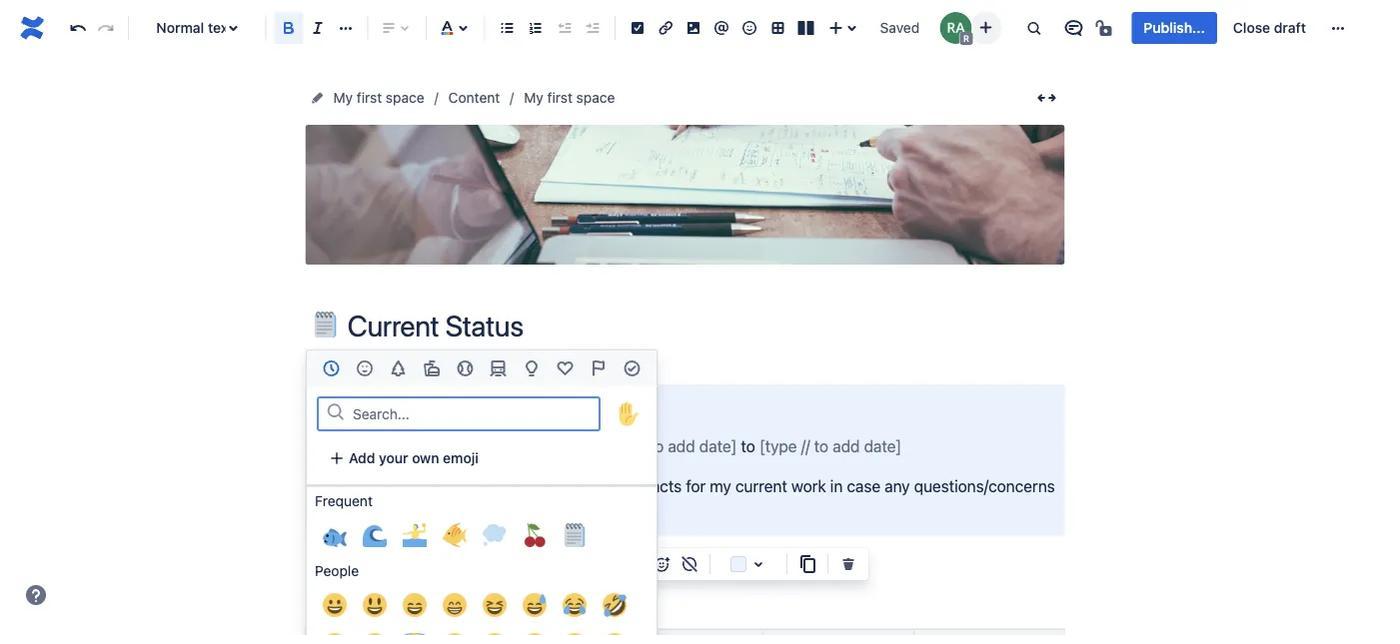 Task type: vqa. For each thing, say whether or not it's contained in the screenshot.
second My first space link from the left
yes



Task type: describe. For each thing, give the bounding box(es) containing it.
numbered list ⌘⇧7 image
[[524, 16, 548, 40]]

i'm
[[425, 504, 447, 523]]

update
[[619, 203, 664, 219]]

team!
[[365, 437, 405, 456]]

emojis actions and list panel tab panel
[[307, 387, 657, 636]]

contains
[[420, 477, 481, 496]]

case
[[847, 477, 881, 496]]

emoji picker dialog
[[306, 350, 658, 636]]

publish...
[[1144, 19, 1206, 36]]

:joy: image
[[563, 594, 587, 618]]

my for second my first space link from right
[[333, 89, 353, 106]]

publish... button
[[1132, 12, 1218, 44]]

:innocent: image
[[403, 634, 427, 636]]

travel & places image
[[487, 357, 511, 381]]

content link
[[449, 86, 500, 110]]

add image, video, or file image
[[682, 16, 706, 40]]

no restrictions image
[[1094, 16, 1118, 40]]

1 space from the left
[[386, 89, 425, 106]]

:laughing: image
[[483, 594, 507, 618]]

of
[[494, 437, 509, 456]]

choose an emoji category tab list
[[307, 351, 657, 387]]

bullet list ⌘⇧8 image
[[495, 16, 519, 40]]

add
[[349, 450, 375, 467]]

current
[[330, 578, 406, 605]]

to
[[737, 437, 760, 456]]

:upside_down: image
[[483, 634, 507, 636]]

objects image
[[520, 357, 544, 381]]

:smiley: image
[[363, 594, 387, 618]]

normal
[[156, 19, 204, 36]]

people
[[315, 563, 359, 580]]

note image
[[538, 553, 562, 577]]

page
[[380, 477, 416, 496]]

hi team! i will be out of office from
[[345, 437, 595, 456]]

your
[[379, 450, 408, 467]]

own
[[412, 450, 439, 467]]

any
[[885, 477, 910, 496]]

symbols image
[[553, 357, 577, 381]]

:grin: image
[[443, 594, 467, 618]]

questions/concerns
[[915, 477, 1056, 496]]

link image
[[654, 16, 678, 40]]

key
[[485, 477, 510, 496]]

work inside this page contains key resources and contacts for my current work in case any questions/concerns arise while i'm away.
[[792, 477, 827, 496]]

info image
[[510, 553, 534, 577]]

:rofl: image
[[603, 594, 627, 618]]

editor add emoji image
[[650, 553, 674, 577]]

in
[[831, 477, 843, 496]]

remove emoji image
[[678, 553, 702, 577]]

Give this page a title text field
[[347, 310, 1065, 343]]

confluence image
[[16, 12, 48, 44]]

add your own emoji
[[349, 450, 479, 467]]

my first space for second my first space link from the left
[[524, 89, 615, 106]]

:thought_balloon: image
[[483, 524, 507, 548]]

:grinning: image
[[323, 594, 347, 618]]

:wink: image
[[523, 634, 547, 636]]

redo ⌘⇧z image
[[94, 16, 118, 40]]

for
[[686, 477, 706, 496]]

activity image
[[453, 357, 477, 381]]

:smile: image
[[403, 594, 427, 618]]

table image
[[766, 16, 790, 40]]

my
[[710, 477, 732, 496]]

1 first from the left
[[357, 89, 382, 106]]

indent tab image
[[581, 16, 605, 40]]

0 horizontal spatial work
[[411, 578, 460, 605]]

this page contains key resources and contacts for my current work in case any questions/concerns arise while i'm away.
[[345, 477, 1060, 523]]

undo ⌘z image
[[66, 16, 90, 40]]

more formatting image
[[334, 16, 358, 40]]

be
[[444, 437, 462, 456]]

2 first from the left
[[547, 89, 573, 106]]

make page full-width image
[[1035, 86, 1059, 110]]

:slight_smile: image
[[443, 634, 467, 636]]

from
[[557, 437, 591, 456]]

my for second my first space link from the left
[[524, 89, 544, 106]]

hi
[[345, 437, 360, 456]]

people image
[[353, 357, 377, 381]]



Task type: locate. For each thing, give the bounding box(es) containing it.
close
[[1234, 19, 1271, 36]]

and
[[589, 477, 616, 496]]

first down outdent ⇧tab icon
[[547, 89, 573, 106]]

productivity image
[[620, 357, 644, 381]]

:fish: image
[[323, 524, 347, 548]]

frequent image
[[320, 357, 344, 381]]

ruby anderson image
[[940, 12, 972, 44]]

1 horizontal spatial first
[[547, 89, 573, 106]]

:notepad_spiral: image
[[312, 312, 338, 338], [312, 312, 338, 338], [563, 524, 587, 548], [305, 584, 325, 604], [305, 584, 325, 604]]

1 my first space from the left
[[333, 89, 425, 106]]

draft
[[1275, 19, 1307, 36]]

arise
[[345, 504, 380, 523]]

update header image
[[619, 203, 752, 219]]

my first space down outdent ⇧tab icon
[[524, 89, 615, 106]]

more image
[[1327, 16, 1351, 40]]

:blush: image
[[363, 634, 387, 636]]

first
[[357, 89, 382, 106], [547, 89, 573, 106]]

copy image
[[796, 553, 820, 577]]

:relieved: image
[[563, 634, 587, 636]]

work left in
[[792, 477, 827, 496]]

:cherries: image
[[523, 524, 547, 548]]

contacts
[[620, 477, 682, 496]]

layouts image
[[794, 16, 818, 40]]

resources
[[514, 477, 585, 496]]

close draft
[[1234, 19, 1307, 36]]

comment icon image
[[1062, 16, 1086, 40]]

frequent
[[315, 493, 373, 510]]

1 horizontal spatial my
[[524, 89, 544, 106]]

2 space from the left
[[577, 89, 615, 106]]

my
[[333, 89, 353, 106], [524, 89, 544, 106]]

remove image
[[837, 553, 861, 577]]

0 vertical spatial work
[[792, 477, 827, 496]]

space down indent tab icon
[[577, 89, 615, 106]]

:relaxed: image
[[323, 634, 347, 636]]

flags image
[[587, 357, 611, 381]]

add your own emoji button
[[317, 443, 491, 475]]

0 horizontal spatial my first space link
[[333, 86, 425, 110]]

content
[[449, 89, 500, 106]]

first right move this page icon at left
[[357, 89, 382, 106]]

my first space for second my first space link from right
[[333, 89, 425, 106]]

my first space
[[333, 89, 425, 106], [524, 89, 615, 106]]

while
[[384, 504, 421, 523]]

find and replace image
[[1022, 16, 1046, 40]]

invite to edit image
[[974, 15, 998, 39]]

2 my first space from the left
[[524, 89, 615, 106]]

away.
[[451, 504, 490, 523]]

help image
[[24, 584, 48, 608]]

current work
[[325, 578, 460, 605]]

out
[[467, 437, 490, 456]]

emoji image
[[738, 16, 762, 40]]

:man_playing_water_polo: image
[[403, 524, 427, 548]]

:sweat_smile: image
[[523, 594, 547, 618]]

1 horizontal spatial space
[[577, 89, 615, 106]]

1 horizontal spatial my first space link
[[524, 86, 615, 110]]

0 horizontal spatial space
[[386, 89, 425, 106]]

action item image
[[626, 16, 650, 40]]

0 horizontal spatial first
[[357, 89, 382, 106]]

0 horizontal spatial my
[[333, 89, 353, 106]]

my first space right move this page icon at left
[[333, 89, 425, 106]]

1 horizontal spatial work
[[792, 477, 827, 496]]

mention image
[[710, 16, 734, 40]]

nature image
[[386, 357, 410, 381]]

italic ⌘i image
[[306, 16, 330, 40]]

background color image
[[747, 553, 771, 577]]

header
[[668, 203, 711, 219]]

:ocean: image
[[363, 524, 387, 548]]

office
[[513, 437, 553, 456]]

2 my from the left
[[524, 89, 544, 106]]

confluence image
[[16, 12, 48, 44]]

Emoji name field
[[347, 400, 599, 428]]

normal text button
[[137, 6, 258, 50]]

i
[[409, 437, 413, 456]]

0 horizontal spatial my first space
[[333, 89, 425, 106]]

emoji
[[443, 450, 479, 467]]

saved
[[880, 19, 920, 36]]

close draft button
[[1222, 12, 1319, 44]]

text
[[208, 19, 233, 36]]

1 horizontal spatial my first space
[[524, 89, 615, 106]]

my first space link
[[333, 86, 425, 110], [524, 86, 615, 110]]

panel info image
[[313, 397, 337, 421]]

will
[[417, 437, 440, 456]]

tl;dr
[[345, 398, 392, 417]]

image
[[714, 203, 752, 219]]

:smiling_face_with_tear: image
[[603, 634, 627, 636]]

normal text
[[156, 19, 233, 36]]

my right content
[[524, 89, 544, 106]]

move this page image
[[309, 90, 325, 106]]

work up :slight_smile: image
[[411, 578, 460, 605]]

success image
[[566, 553, 590, 577]]

my first space link right move this page icon at left
[[333, 86, 425, 110]]

:tropical_fish: image
[[443, 524, 467, 548]]

my first space link down outdent ⇧tab icon
[[524, 86, 615, 110]]

Main content area, start typing to enter text. text field
[[293, 385, 1077, 636]]

current
[[736, 477, 788, 496]]

update header image button
[[613, 170, 758, 220]]

space left content
[[386, 89, 425, 106]]

outdent ⇧tab image
[[552, 16, 576, 40]]

work
[[792, 477, 827, 496], [411, 578, 460, 605]]

1 my first space link from the left
[[333, 86, 425, 110]]

space
[[386, 89, 425, 106], [577, 89, 615, 106]]

:raised_hand: image
[[611, 396, 647, 432], [617, 402, 641, 426]]

1 my from the left
[[333, 89, 353, 106]]

food & drink image
[[420, 357, 444, 381]]

my right move this page icon at left
[[333, 89, 353, 106]]

1 vertical spatial work
[[411, 578, 460, 605]]

bold ⌘b image
[[277, 16, 301, 40]]

this
[[345, 477, 376, 496]]

2 my first space link from the left
[[524, 86, 615, 110]]



